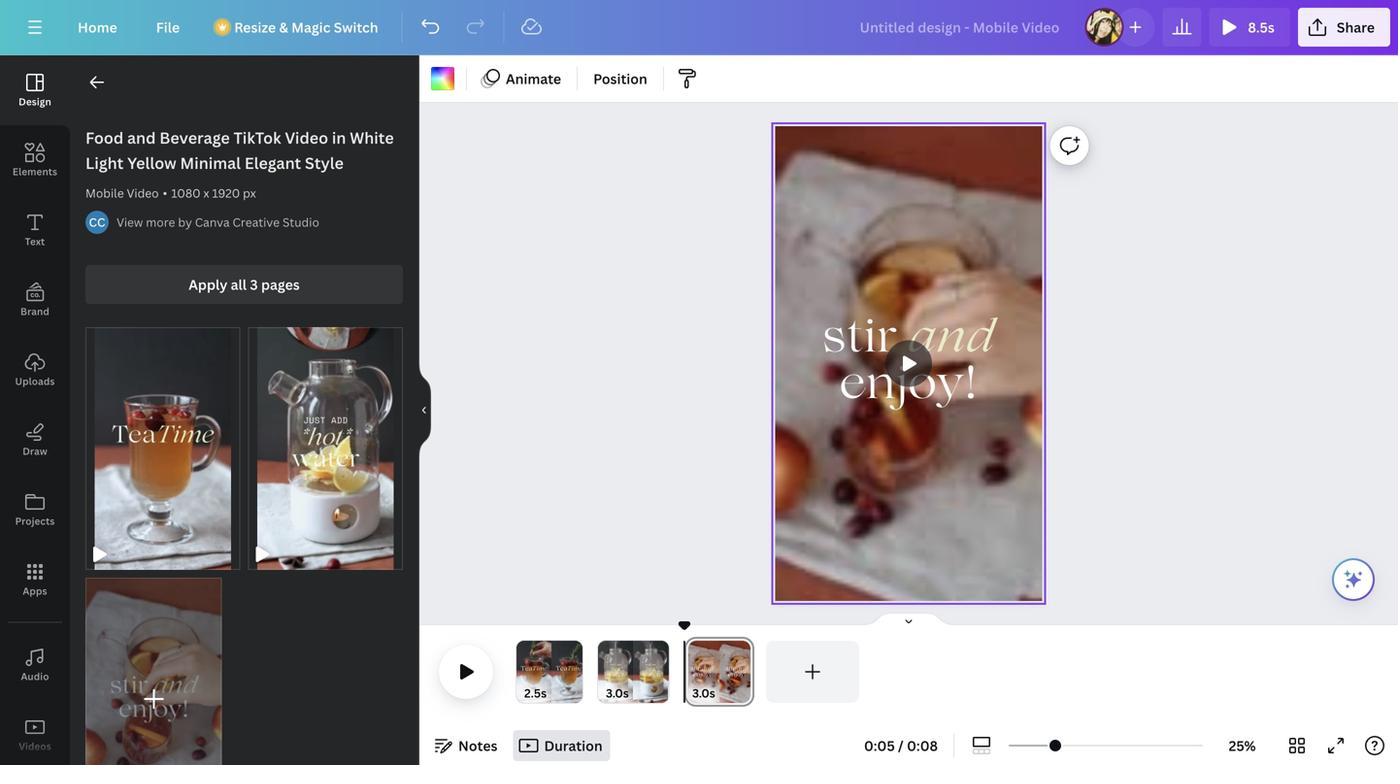 Task type: describe. For each thing, give the bounding box(es) containing it.
1 *hot* from the left
[[609, 667, 622, 672]]

position
[[593, 69, 647, 88]]

videos
[[19, 740, 51, 753]]

resize & magic switch
[[234, 18, 378, 36]]

draw
[[23, 445, 47, 458]]

canva creative studio element
[[85, 211, 109, 234]]

in
[[332, 127, 346, 148]]

2 just add *hot* water from the left
[[642, 663, 659, 678]]

file button
[[141, 8, 195, 47]]

canva creative studio image
[[85, 211, 109, 234]]

food and beverage tiktok video in white light yellow minimal elegant style
[[85, 127, 394, 173]]

brand button
[[0, 265, 70, 335]]

audio button
[[0, 630, 70, 700]]

design
[[19, 95, 51, 108]]

trimming, start edge slider for 3.0s
[[598, 641, 612, 703]]

apply
[[189, 275, 227, 294]]

apply all 3 pages button
[[85, 265, 403, 304]]

1 time from the left
[[532, 666, 547, 672]]

switch
[[334, 18, 378, 36]]

elegant
[[245, 152, 301, 173]]

Design title text field
[[844, 8, 1077, 47]]

3
[[250, 275, 258, 294]]

resize
[[234, 18, 276, 36]]

trimming, end edge slider for 2.5s
[[569, 641, 583, 703]]

mobile video
[[85, 185, 159, 201]]

main menu bar
[[0, 0, 1398, 55]]

enjoy!
[[840, 364, 978, 410]]

beverage
[[159, 127, 230, 148]]

projects
[[15, 515, 55, 528]]

1 3.0s button from the left
[[606, 683, 629, 703]]

2 time from the left
[[567, 666, 582, 672]]

brand
[[20, 305, 49, 318]]

2.5s
[[524, 685, 547, 701]]

food
[[85, 127, 123, 148]]

apps button
[[0, 545, 70, 615]]

1080 x 1920 px
[[171, 185, 256, 201]]

elements
[[12, 165, 57, 178]]

hide image
[[418, 364, 431, 457]]

minimal
[[180, 152, 241, 173]]

studio
[[282, 214, 319, 230]]

3 trimming, start edge slider from the left
[[684, 641, 702, 703]]

2 just from the left
[[645, 663, 651, 666]]

trimming, end edge slider for 3.0s
[[655, 641, 669, 703]]

trimming, start edge slider for 2.5s
[[516, 641, 530, 703]]

tiktok
[[234, 127, 281, 148]]

animate
[[506, 69, 561, 88]]

position button
[[586, 63, 655, 94]]

canva
[[195, 214, 230, 230]]

25%
[[1229, 736, 1256, 755]]

projects button
[[0, 475, 70, 545]]

0:05 / 0:08
[[864, 736, 938, 755]]

view
[[117, 214, 143, 230]]

by
[[178, 214, 192, 230]]

notes button
[[427, 730, 505, 761]]

3.0s for second 3.0s button
[[692, 685, 715, 701]]

duration button
[[513, 730, 610, 761]]

and for beverage
[[127, 127, 156, 148]]



Task type: vqa. For each thing, say whether or not it's contained in the screenshot.
Top level navigation ELEMENT
no



Task type: locate. For each thing, give the bounding box(es) containing it.
1 trimming, start edge slider from the left
[[516, 641, 530, 703]]

0 horizontal spatial *hot*
[[609, 667, 622, 672]]

0 horizontal spatial tea
[[521, 666, 532, 672]]

1 3.0s from the left
[[606, 685, 629, 701]]

1 horizontal spatial just add *hot* water
[[642, 663, 659, 678]]

1 tea time from the left
[[521, 666, 547, 672]]

1 trimming, end edge slider from the left
[[569, 641, 583, 703]]

duration
[[544, 736, 603, 755]]

tea time up duration
[[556, 666, 582, 672]]

0:08
[[907, 736, 938, 755]]

2 water from the left
[[642, 672, 659, 678]]

design button
[[0, 55, 70, 125]]

trimming, end edge slider left page title text field
[[655, 641, 669, 703]]

style
[[305, 152, 344, 173]]

time up "2.5s"
[[532, 666, 547, 672]]

1 horizontal spatial just
[[645, 663, 651, 666]]

0 horizontal spatial video
[[127, 185, 159, 201]]

2 3.0s button from the left
[[692, 683, 715, 703]]

video
[[285, 127, 328, 148], [127, 185, 159, 201]]

tea time
[[521, 666, 547, 672], [556, 666, 582, 672]]

1 horizontal spatial tea time
[[556, 666, 582, 672]]

1 horizontal spatial add
[[652, 663, 656, 666]]

time
[[532, 666, 547, 672], [567, 666, 582, 672]]

uploads button
[[0, 335, 70, 405]]

stir and enjoy!
[[822, 317, 995, 410]]

side panel tab list
[[0, 55, 70, 765]]

0 horizontal spatial just
[[610, 663, 616, 666]]

25% button
[[1211, 730, 1274, 761]]

uploads
[[15, 375, 55, 388]]

0 horizontal spatial add
[[617, 663, 621, 666]]

magic
[[291, 18, 330, 36]]

2 add from the left
[[652, 663, 656, 666]]

add
[[617, 663, 621, 666], [652, 663, 656, 666]]

0 horizontal spatial just add *hot* water
[[607, 663, 624, 678]]

1 horizontal spatial water
[[642, 672, 659, 678]]

tea time up "2.5s"
[[521, 666, 547, 672]]

video inside food and beverage tiktok video in white light yellow minimal elegant style
[[285, 127, 328, 148]]

trimming, start edge slider
[[516, 641, 530, 703], [598, 641, 612, 703], [684, 641, 702, 703]]

apply all 3 pages
[[189, 275, 300, 294]]

0 vertical spatial video
[[285, 127, 328, 148]]

text button
[[0, 195, 70, 265]]

trimming, end edge slider right page title text field
[[737, 641, 754, 703]]

white
[[350, 127, 394, 148]]

3.0s button left page title text field
[[692, 683, 715, 703]]

and inside stir and enjoy!
[[908, 319, 995, 363]]

text
[[25, 235, 45, 248]]

3.0s up duration dropdown button
[[606, 685, 629, 701]]

1 just add *hot* water from the left
[[607, 663, 624, 678]]

video up style
[[285, 127, 328, 148]]

videos button
[[0, 700, 70, 765]]

2 3.0s from the left
[[692, 685, 715, 701]]

and inside food and beverage tiktok video in white light yellow minimal elegant style
[[127, 127, 156, 148]]

#ffffff image
[[431, 67, 454, 90]]

canva assistant image
[[1342, 568, 1365, 591]]

and up enjoy! at the right of page
[[908, 319, 995, 363]]

elements button
[[0, 125, 70, 195]]

and for enjoy!
[[908, 319, 995, 363]]

1 tea from the left
[[521, 666, 532, 672]]

view more by canva creative studio button
[[117, 213, 319, 232]]

and
[[127, 127, 156, 148], [908, 319, 995, 363]]

file
[[156, 18, 180, 36]]

trimming, start edge slider right "2.5s"
[[598, 641, 612, 703]]

2 trimming, end edge slider from the left
[[655, 641, 669, 703]]

1 vertical spatial and
[[908, 319, 995, 363]]

and up the "yellow"
[[127, 127, 156, 148]]

3 trimming, end edge slider from the left
[[737, 641, 754, 703]]

stir
[[822, 317, 897, 363]]

1080
[[171, 185, 201, 201]]

home
[[78, 18, 117, 36]]

1 just from the left
[[610, 663, 616, 666]]

audio
[[21, 670, 49, 683]]

share
[[1337, 18, 1375, 36]]

pages
[[261, 275, 300, 294]]

0 horizontal spatial trimming, end edge slider
[[569, 641, 583, 703]]

1 horizontal spatial *hot*
[[644, 667, 657, 672]]

Page title text field
[[724, 683, 731, 703]]

0 vertical spatial and
[[127, 127, 156, 148]]

3.0s button up duration dropdown button
[[606, 683, 629, 703]]

3.0s left page title text field
[[692, 685, 715, 701]]

1 horizontal spatial 3.0s
[[692, 685, 715, 701]]

resize & magic switch button
[[203, 8, 394, 47]]

0 horizontal spatial time
[[532, 666, 547, 672]]

0:05
[[864, 736, 895, 755]]

time up duration
[[567, 666, 582, 672]]

1 horizontal spatial trimming, end edge slider
[[655, 641, 669, 703]]

water
[[607, 672, 624, 678], [642, 672, 659, 678]]

1 horizontal spatial 3.0s button
[[692, 683, 715, 703]]

tea up duration dropdown button
[[556, 666, 567, 672]]

just
[[610, 663, 616, 666], [645, 663, 651, 666]]

2 horizontal spatial trimming, start edge slider
[[684, 641, 702, 703]]

notes
[[458, 736, 498, 755]]

apps
[[23, 584, 47, 598]]

all
[[231, 275, 247, 294]]

2 trimming, start edge slider from the left
[[598, 641, 612, 703]]

home link
[[62, 8, 133, 47]]

1 horizontal spatial and
[[908, 319, 995, 363]]

3.0s
[[606, 685, 629, 701], [692, 685, 715, 701]]

mobile
[[85, 185, 124, 201]]

2 tea from the left
[[556, 666, 567, 672]]

0 horizontal spatial and
[[127, 127, 156, 148]]

trimming, end edge slider right "2.5s"
[[569, 641, 583, 703]]

x
[[203, 185, 209, 201]]

&
[[279, 18, 288, 36]]

trimming, end edge slider
[[569, 641, 583, 703], [655, 641, 669, 703], [737, 641, 754, 703]]

1 add from the left
[[617, 663, 621, 666]]

view more by canva creative studio
[[117, 214, 319, 230]]

draw button
[[0, 405, 70, 475]]

0 horizontal spatial water
[[607, 672, 624, 678]]

tea up "2.5s"
[[521, 666, 532, 672]]

0 horizontal spatial 3.0s button
[[606, 683, 629, 703]]

px
[[243, 185, 256, 201]]

1 horizontal spatial trimming, start edge slider
[[598, 641, 612, 703]]

share button
[[1298, 8, 1390, 47]]

0 horizontal spatial 3.0s
[[606, 685, 629, 701]]

3.0s button
[[606, 683, 629, 703], [692, 683, 715, 703]]

2 *hot* from the left
[[644, 667, 657, 672]]

creative
[[233, 214, 280, 230]]

2.5s button
[[524, 683, 547, 703]]

1 horizontal spatial tea
[[556, 666, 567, 672]]

more
[[146, 214, 175, 230]]

hide pages image
[[862, 612, 955, 627]]

1920
[[212, 185, 240, 201]]

1 horizontal spatial video
[[285, 127, 328, 148]]

8.5s button
[[1209, 8, 1290, 47]]

just add *hot* water
[[607, 663, 624, 678], [642, 663, 659, 678]]

tea
[[521, 666, 532, 672], [556, 666, 567, 672]]

trimming, start edge slider up duration dropdown button
[[516, 641, 530, 703]]

food and beverage tiktok video in white light yellow minimal elegant style element
[[85, 327, 240, 570], [248, 327, 403, 570], [85, 578, 222, 765]]

trimming, start edge slider left page title text field
[[684, 641, 702, 703]]

1 water from the left
[[607, 672, 624, 678]]

1 vertical spatial video
[[127, 185, 159, 201]]

3.0s for first 3.0s button from the left
[[606, 685, 629, 701]]

yellow
[[127, 152, 176, 173]]

/
[[898, 736, 904, 755]]

2 tea time from the left
[[556, 666, 582, 672]]

0 horizontal spatial tea time
[[521, 666, 547, 672]]

8.5s
[[1248, 18, 1275, 36]]

video down the "yellow"
[[127, 185, 159, 201]]

animate button
[[475, 63, 569, 94]]

light
[[85, 152, 124, 173]]

2 horizontal spatial trimming, end edge slider
[[737, 641, 754, 703]]

0 horizontal spatial trimming, start edge slider
[[516, 641, 530, 703]]

1 horizontal spatial time
[[567, 666, 582, 672]]

*hot*
[[609, 667, 622, 672], [644, 667, 657, 672]]



